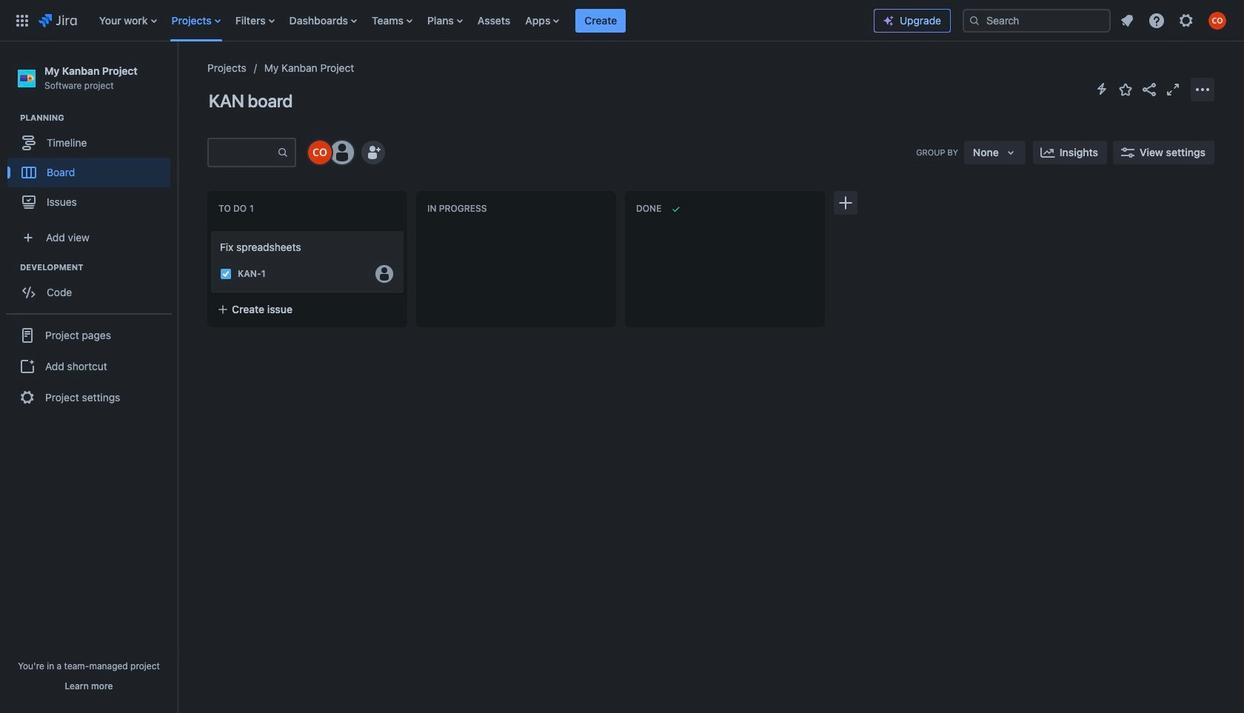 Task type: describe. For each thing, give the bounding box(es) containing it.
2 vertical spatial group
[[6, 314, 172, 419]]

0 horizontal spatial list
[[92, 0, 874, 41]]

notifications image
[[1119, 11, 1137, 29]]

create column image
[[837, 194, 855, 212]]

star kan board image
[[1117, 80, 1135, 98]]

enter full screen image
[[1165, 80, 1182, 98]]

development image
[[2, 259, 20, 276]]

heading for group associated with planning icon
[[20, 112, 177, 124]]

sidebar element
[[0, 41, 178, 713]]

primary element
[[9, 0, 874, 41]]

1 horizontal spatial list
[[1114, 7, 1236, 34]]

automations menu button icon image
[[1094, 80, 1111, 98]]

settings image
[[1178, 11, 1196, 29]]

add people image
[[365, 144, 382, 162]]



Task type: locate. For each thing, give the bounding box(es) containing it.
Search field
[[963, 9, 1111, 32]]

view settings image
[[1119, 144, 1137, 162]]

create issue image
[[201, 221, 219, 239]]

planning image
[[2, 109, 20, 127]]

1 heading from the top
[[20, 112, 177, 124]]

search image
[[969, 14, 981, 26]]

0 vertical spatial group
[[7, 112, 177, 222]]

sidebar navigation image
[[162, 59, 194, 89]]

heading
[[20, 112, 177, 124], [20, 262, 177, 274]]

2 heading from the top
[[20, 262, 177, 274]]

help image
[[1148, 11, 1166, 29]]

Search this board text field
[[209, 139, 277, 166]]

group
[[7, 112, 177, 222], [7, 262, 177, 312], [6, 314, 172, 419]]

0 vertical spatial heading
[[20, 112, 177, 124]]

group for development icon
[[7, 262, 177, 312]]

to do element
[[219, 203, 257, 214]]

your profile and settings image
[[1209, 11, 1227, 29]]

more actions image
[[1194, 80, 1212, 98]]

list
[[92, 0, 874, 41], [1114, 7, 1236, 34]]

jira image
[[39, 11, 77, 29], [39, 11, 77, 29]]

heading for development icon group
[[20, 262, 177, 274]]

appswitcher icon image
[[13, 11, 31, 29]]

group for planning icon
[[7, 112, 177, 222]]

banner
[[0, 0, 1245, 41]]

1 vertical spatial group
[[7, 262, 177, 312]]

task image
[[220, 268, 232, 280]]

list item
[[576, 0, 626, 41]]

1 vertical spatial heading
[[20, 262, 177, 274]]

None search field
[[963, 9, 1111, 32]]



Task type: vqa. For each thing, say whether or not it's contained in the screenshot.
Settings Icon
no



